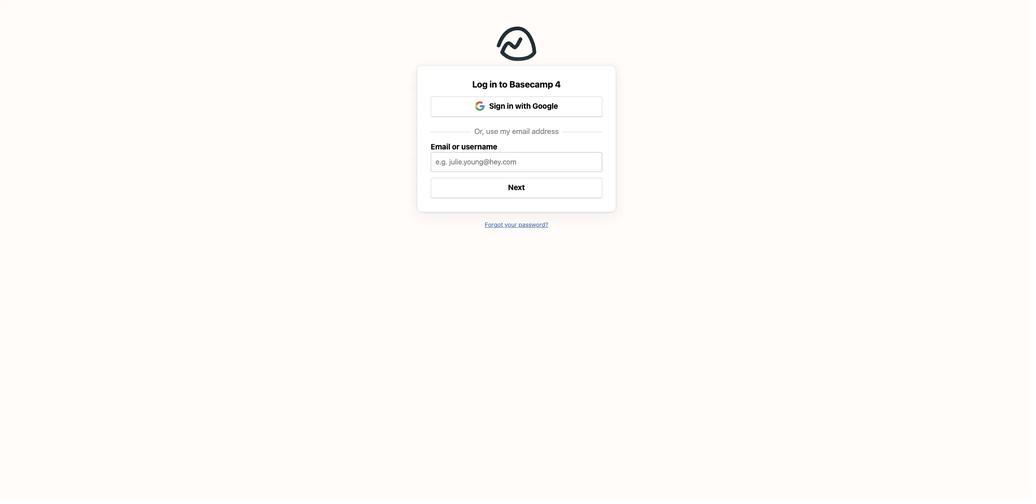 Task type: describe. For each thing, give the bounding box(es) containing it.
next
[[508, 183, 525, 192]]

sign
[[489, 102, 505, 111]]

password?
[[519, 221, 549, 228]]

4
[[555, 79, 561, 89]]

forgot
[[485, 221, 503, 228]]

google image
[[474, 100, 486, 112]]

next button
[[431, 178, 603, 199]]

or,
[[475, 127, 484, 136]]

in for log
[[490, 79, 497, 89]]

Email or username text field
[[431, 152, 603, 172]]

address
[[532, 127, 559, 136]]

or, use my email address
[[475, 127, 559, 136]]

log in to basecamp 4
[[472, 79, 561, 89]]

forgot your password?
[[485, 221, 549, 228]]

username
[[462, 142, 498, 151]]

log
[[472, 79, 488, 89]]

sign in with google
[[488, 102, 558, 111]]



Task type: vqa. For each thing, say whether or not it's contained in the screenshot.
Email or username text field
yes



Task type: locate. For each thing, give the bounding box(es) containing it.
basecamp
[[510, 79, 553, 89]]

with
[[515, 102, 531, 111]]

0 vertical spatial in
[[490, 79, 497, 89]]

my
[[500, 127, 510, 136]]

sign in with google button
[[431, 96, 603, 117]]

1 horizontal spatial in
[[507, 102, 514, 111]]

in inside button
[[507, 102, 514, 111]]

email
[[512, 127, 530, 136]]

your
[[505, 221, 517, 228]]

0 horizontal spatial in
[[490, 79, 497, 89]]

in for sign
[[507, 102, 514, 111]]

google
[[533, 102, 558, 111]]

email or username
[[431, 142, 498, 151]]

1 vertical spatial in
[[507, 102, 514, 111]]

in
[[490, 79, 497, 89], [507, 102, 514, 111]]

in left to
[[490, 79, 497, 89]]

use
[[486, 127, 498, 136]]

email
[[431, 142, 451, 151]]

or
[[452, 142, 460, 151]]

in left the with
[[507, 102, 514, 111]]

to
[[499, 79, 508, 89]]

forgot your password? link
[[485, 221, 549, 228]]



